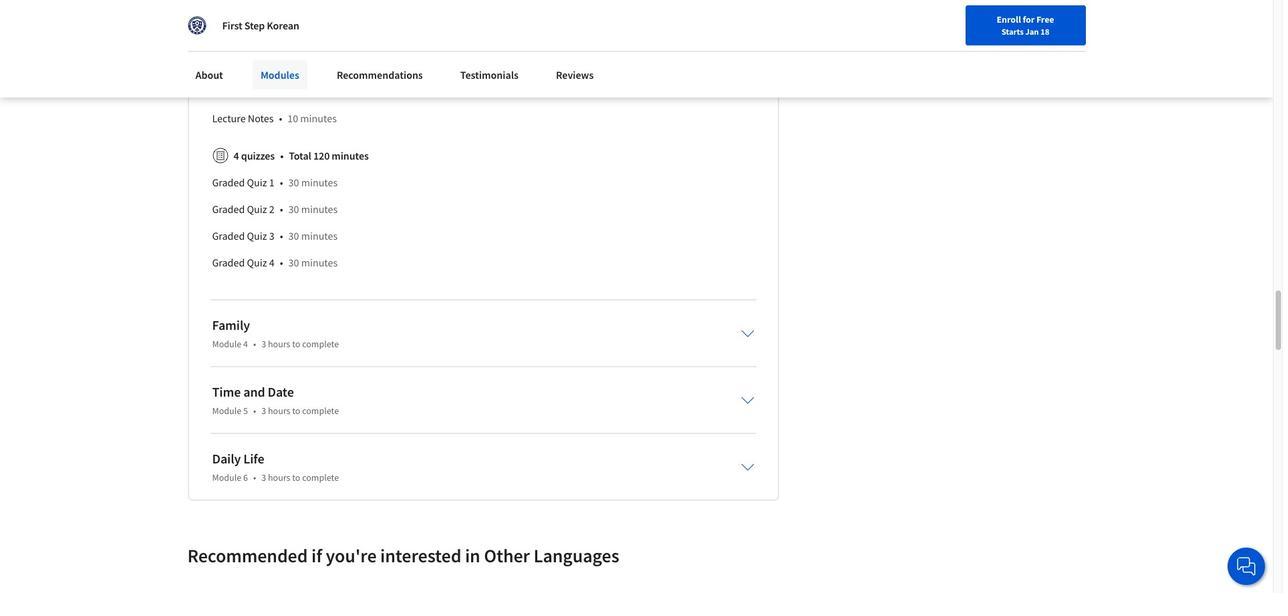 Task type: locate. For each thing, give the bounding box(es) containing it.
2 to from the top
[[292, 405, 300, 417]]

life
[[243, 450, 264, 467]]

1 30 from the top
[[288, 176, 299, 189]]

10
[[288, 31, 298, 45], [288, 58, 298, 71], [288, 85, 298, 98], [288, 111, 298, 125]]

• down korean
[[279, 58, 282, 71]]

complete inside time and date module 5 • 3 hours to complete
[[302, 405, 339, 417]]

• down graded quiz 2 • 30 minutes
[[280, 229, 283, 242]]

2 hours from the top
[[268, 405, 290, 417]]

date
[[268, 383, 294, 400]]

• inside time and date module 5 • 3 hours to complete
[[253, 405, 256, 417]]

1 vertical spatial module
[[212, 405, 241, 417]]

2 horizontal spatial 4
[[269, 256, 274, 269]]

1 vertical spatial 4
[[269, 256, 274, 269]]

• down modules link
[[279, 111, 282, 125]]

0 vertical spatial 4
[[234, 149, 239, 162]]

30 for 3
[[288, 229, 299, 242]]

3 hours from the top
[[268, 472, 290, 484]]

recommendations
[[337, 68, 423, 82]]

• up and
[[253, 338, 256, 350]]

1 module from the top
[[212, 338, 241, 350]]

0 vertical spatial complete
[[302, 338, 339, 350]]

module down family
[[212, 338, 241, 350]]

4 notes from the top
[[248, 111, 274, 125]]

None search field
[[190, 8, 511, 35]]

quiz up graded quiz 4 • 30 minutes
[[247, 229, 267, 242]]

lecture right 'yonsei university' image
[[212, 31, 246, 45]]

0 vertical spatial to
[[292, 338, 300, 350]]

graded quiz 2 • 30 minutes
[[212, 202, 338, 216]]

3 quiz from the top
[[247, 229, 267, 242]]

3 right 5
[[261, 405, 266, 417]]

modules
[[261, 68, 299, 82]]

hours up date
[[268, 338, 290, 350]]

4 left quizzes
[[234, 149, 239, 162]]

0 vertical spatial hours
[[268, 338, 290, 350]]

3 inside time and date module 5 • 3 hours to complete
[[261, 405, 266, 417]]

30 down graded quiz 3 • 30 minutes
[[288, 256, 299, 269]]

30 for 4
[[288, 256, 299, 269]]

family module 4 • 3 hours to complete
[[212, 317, 339, 350]]

notes
[[248, 31, 274, 45], [248, 58, 274, 71], [248, 85, 274, 98], [248, 111, 274, 125]]

4 30 from the top
[[288, 256, 299, 269]]

to inside the family module 4 • 3 hours to complete
[[292, 338, 300, 350]]

3 module from the top
[[212, 472, 241, 484]]

graded quiz 3 • 30 minutes
[[212, 229, 338, 242]]

30
[[288, 176, 299, 189], [288, 202, 299, 216], [288, 229, 299, 242], [288, 256, 299, 269]]

• inside daily life module 6 • 3 hours to complete
[[253, 472, 256, 484]]

• right 5
[[253, 405, 256, 417]]

3 complete from the top
[[302, 472, 339, 484]]

complete
[[302, 338, 339, 350], [302, 405, 339, 417], [302, 472, 339, 484]]

1 10 from the top
[[288, 31, 298, 45]]

2 graded from the top
[[212, 202, 245, 216]]

lecture down about
[[212, 85, 246, 98]]

0 vertical spatial module
[[212, 338, 241, 350]]

module left 5
[[212, 405, 241, 417]]

recommended
[[187, 544, 308, 568]]

lecture
[[212, 31, 246, 45], [212, 58, 246, 71], [212, 85, 246, 98], [212, 111, 246, 125]]

lecture notes • 10 minutes down modules on the left top of page
[[212, 85, 337, 98]]

notes down modules on the left top of page
[[248, 85, 274, 98]]

module inside the family module 4 • 3 hours to complete
[[212, 338, 241, 350]]

quiz down graded quiz 3 • 30 minutes
[[247, 256, 267, 269]]

1 quiz from the top
[[247, 176, 267, 189]]

lecture notes • 10 minutes up modules link
[[212, 31, 337, 45]]

graded for graded quiz 4
[[212, 256, 245, 269]]

1 vertical spatial hours
[[268, 405, 290, 417]]

recommendations link
[[329, 60, 431, 90]]

1 vertical spatial to
[[292, 405, 300, 417]]

lecture notes • 10 minutes down korean
[[212, 58, 337, 71]]

hours down date
[[268, 405, 290, 417]]

2 notes from the top
[[248, 58, 274, 71]]

notes right the first
[[248, 31, 274, 45]]

1 graded from the top
[[212, 176, 245, 189]]

2 vertical spatial hours
[[268, 472, 290, 484]]

graded down graded quiz 2 • 30 minutes
[[212, 229, 245, 242]]

if
[[311, 544, 322, 568]]

daily life module 6 • 3 hours to complete
[[212, 450, 339, 484]]

• left total
[[280, 149, 284, 162]]

3 down 2 on the left top of page
[[269, 229, 274, 242]]

graded down graded quiz 3 • 30 minutes
[[212, 256, 245, 269]]

• right step
[[279, 31, 282, 45]]

and
[[243, 383, 265, 400]]

10 down modules on the left top of page
[[288, 85, 298, 98]]

1 hours from the top
[[268, 338, 290, 350]]

2 lecture notes • 10 minutes from the top
[[212, 58, 337, 71]]

4
[[234, 149, 239, 162], [269, 256, 274, 269], [243, 338, 248, 350]]

to up date
[[292, 338, 300, 350]]

to inside daily life module 6 • 3 hours to complete
[[292, 472, 300, 484]]

first step korean
[[222, 19, 299, 32]]

10 down korean
[[288, 58, 298, 71]]

module inside time and date module 5 • 3 hours to complete
[[212, 405, 241, 417]]

quizzes
[[241, 149, 275, 162]]

1 to from the top
[[292, 338, 300, 350]]

chat with us image
[[1236, 556, 1257, 577]]

quiz left 1
[[247, 176, 267, 189]]

graded left 2 on the left top of page
[[212, 202, 245, 216]]

to right "6" in the bottom of the page
[[292, 472, 300, 484]]

reviews link
[[548, 60, 602, 90]]

3 30 from the top
[[288, 229, 299, 242]]

for
[[1023, 13, 1035, 25]]

korean
[[267, 19, 299, 32]]

notes up quizzes
[[248, 111, 274, 125]]

module
[[212, 338, 241, 350], [212, 405, 241, 417], [212, 472, 241, 484]]

4 for graded
[[269, 256, 274, 269]]

30 right 1
[[288, 176, 299, 189]]

3 to from the top
[[292, 472, 300, 484]]

to down date
[[292, 405, 300, 417]]

•
[[279, 31, 282, 45], [279, 58, 282, 71], [279, 85, 282, 98], [279, 111, 282, 125], [280, 149, 284, 162], [280, 176, 283, 189], [280, 202, 283, 216], [280, 229, 283, 242], [280, 256, 283, 269], [253, 338, 256, 350], [253, 405, 256, 417], [253, 472, 256, 484]]

• total 120 minutes
[[280, 149, 369, 162]]

2 vertical spatial to
[[292, 472, 300, 484]]

lecture up 4 quizzes
[[212, 111, 246, 125]]

3 graded from the top
[[212, 229, 245, 242]]

2 vertical spatial complete
[[302, 472, 339, 484]]

minutes
[[300, 31, 337, 45], [300, 58, 337, 71], [300, 85, 337, 98], [300, 111, 337, 125], [332, 149, 369, 162], [301, 176, 338, 189], [301, 202, 338, 216], [301, 229, 338, 242], [301, 256, 338, 269]]

modules link
[[253, 60, 307, 90]]

• down modules on the left top of page
[[279, 85, 282, 98]]

notes down first step korean on the top of the page
[[248, 58, 274, 71]]

quiz left 2 on the left top of page
[[247, 202, 267, 216]]

english
[[1017, 15, 1049, 28]]

find your new career
[[902, 15, 986, 27]]

module left "6" in the bottom of the page
[[212, 472, 241, 484]]

10 up modules on the left top of page
[[288, 31, 298, 45]]

• right 2 on the left top of page
[[280, 202, 283, 216]]

120
[[313, 149, 330, 162]]

module inside daily life module 6 • 3 hours to complete
[[212, 472, 241, 484]]

starts
[[1002, 26, 1024, 37]]

2 30 from the top
[[288, 202, 299, 216]]

4 down graded quiz 3 • 30 minutes
[[269, 256, 274, 269]]

4 lecture notes • 10 minutes from the top
[[212, 111, 337, 125]]

1 vertical spatial complete
[[302, 405, 339, 417]]

complete inside the family module 4 • 3 hours to complete
[[302, 338, 339, 350]]

3 inside hide info about module content region
[[269, 229, 274, 242]]

2 vertical spatial module
[[212, 472, 241, 484]]

hours
[[268, 338, 290, 350], [268, 405, 290, 417], [268, 472, 290, 484]]

free
[[1036, 13, 1054, 25]]

lecture notes • 10 minutes
[[212, 31, 337, 45], [212, 58, 337, 71], [212, 85, 337, 98], [212, 111, 337, 125]]

1 notes from the top
[[248, 31, 274, 45]]

4 quiz from the top
[[247, 256, 267, 269]]

graded
[[212, 176, 245, 189], [212, 202, 245, 216], [212, 229, 245, 242], [212, 256, 245, 269]]

1 horizontal spatial 4
[[243, 338, 248, 350]]

2 module from the top
[[212, 405, 241, 417]]

interested
[[380, 544, 461, 568]]

4 graded from the top
[[212, 256, 245, 269]]

hours right "6" in the bottom of the page
[[268, 472, 290, 484]]

10 up total
[[288, 111, 298, 125]]

1 complete from the top
[[302, 338, 339, 350]]

new
[[941, 15, 958, 27]]

4 inside the family module 4 • 3 hours to complete
[[243, 338, 248, 350]]

2 vertical spatial 4
[[243, 338, 248, 350]]

career
[[960, 15, 986, 27]]

to
[[292, 338, 300, 350], [292, 405, 300, 417], [292, 472, 300, 484]]

4 down family
[[243, 338, 248, 350]]

lecture down the first
[[212, 58, 246, 71]]

2 quiz from the top
[[247, 202, 267, 216]]

0 horizontal spatial 4
[[234, 149, 239, 162]]

3 up and
[[261, 338, 266, 350]]

30 right 2 on the left top of page
[[288, 202, 299, 216]]

3 right "6" in the bottom of the page
[[261, 472, 266, 484]]

3
[[269, 229, 274, 242], [261, 338, 266, 350], [261, 405, 266, 417], [261, 472, 266, 484]]

languages
[[534, 544, 619, 568]]

30 down graded quiz 2 • 30 minutes
[[288, 229, 299, 242]]

graded down 4 quizzes
[[212, 176, 245, 189]]

lecture notes • 10 minutes up quizzes
[[212, 111, 337, 125]]

quiz
[[247, 176, 267, 189], [247, 202, 267, 216], [247, 229, 267, 242], [247, 256, 267, 269]]

• right "6" in the bottom of the page
[[253, 472, 256, 484]]

2 complete from the top
[[302, 405, 339, 417]]



Task type: describe. For each thing, give the bounding box(es) containing it.
2 10 from the top
[[288, 58, 298, 71]]

5
[[243, 405, 248, 417]]

about
[[195, 68, 223, 82]]

• inside the family module 4 • 3 hours to complete
[[253, 338, 256, 350]]

4 quizzes
[[234, 149, 275, 162]]

30 for 1
[[288, 176, 299, 189]]

reviews
[[556, 68, 594, 82]]

complete inside daily life module 6 • 3 hours to complete
[[302, 472, 339, 484]]

you're
[[326, 544, 377, 568]]

3 10 from the top
[[288, 85, 298, 98]]

2
[[269, 202, 274, 216]]

18
[[1041, 26, 1049, 37]]

graded for graded quiz 1
[[212, 176, 245, 189]]

quiz for 1
[[247, 176, 267, 189]]

family
[[212, 317, 250, 333]]

testimonials link
[[452, 60, 527, 90]]

3 lecture notes • 10 minutes from the top
[[212, 85, 337, 98]]

graded quiz 4 • 30 minutes
[[212, 256, 338, 269]]

hours inside daily life module 6 • 3 hours to complete
[[268, 472, 290, 484]]

1 lecture from the top
[[212, 31, 246, 45]]

to inside time and date module 5 • 3 hours to complete
[[292, 405, 300, 417]]

jan
[[1025, 26, 1039, 37]]

english button
[[993, 0, 1073, 43]]

4 lecture from the top
[[212, 111, 246, 125]]

testimonials
[[460, 68, 519, 82]]

other
[[484, 544, 530, 568]]

• right 1
[[280, 176, 283, 189]]

3 lecture from the top
[[212, 85, 246, 98]]

1 lecture notes • 10 minutes from the top
[[212, 31, 337, 45]]

step
[[244, 19, 265, 32]]

3 inside the family module 4 • 3 hours to complete
[[261, 338, 266, 350]]

hours inside time and date module 5 • 3 hours to complete
[[268, 405, 290, 417]]

enroll for free starts jan 18
[[997, 13, 1054, 37]]

hours inside the family module 4 • 3 hours to complete
[[268, 338, 290, 350]]

quiz for 4
[[247, 256, 267, 269]]

recommended if you're interested in other languages
[[187, 544, 619, 568]]

hide info about module content region
[[212, 0, 754, 281]]

graded quiz 1 • 30 minutes
[[212, 176, 338, 189]]

enroll
[[997, 13, 1021, 25]]

yonsei university image
[[187, 16, 206, 35]]

3 inside daily life module 6 • 3 hours to complete
[[261, 472, 266, 484]]

find
[[902, 15, 919, 27]]

3 notes from the top
[[248, 85, 274, 98]]

graded for graded quiz 2
[[212, 202, 245, 216]]

about link
[[187, 60, 231, 90]]

find your new career link
[[895, 13, 993, 30]]

4 10 from the top
[[288, 111, 298, 125]]

• down graded quiz 3 • 30 minutes
[[280, 256, 283, 269]]

quiz for 2
[[247, 202, 267, 216]]

4 for family
[[243, 338, 248, 350]]

quiz for 3
[[247, 229, 267, 242]]

time and date module 5 • 3 hours to complete
[[212, 383, 339, 417]]

daily
[[212, 450, 241, 467]]

6
[[243, 472, 248, 484]]

first
[[222, 19, 242, 32]]

your
[[921, 15, 939, 27]]

graded for graded quiz 3
[[212, 229, 245, 242]]

total
[[289, 149, 311, 162]]

in
[[465, 544, 480, 568]]

2 lecture from the top
[[212, 58, 246, 71]]

30 for 2
[[288, 202, 299, 216]]

1
[[269, 176, 274, 189]]

time
[[212, 383, 241, 400]]



Task type: vqa. For each thing, say whether or not it's contained in the screenshot.
PROFESSIONAL
no



